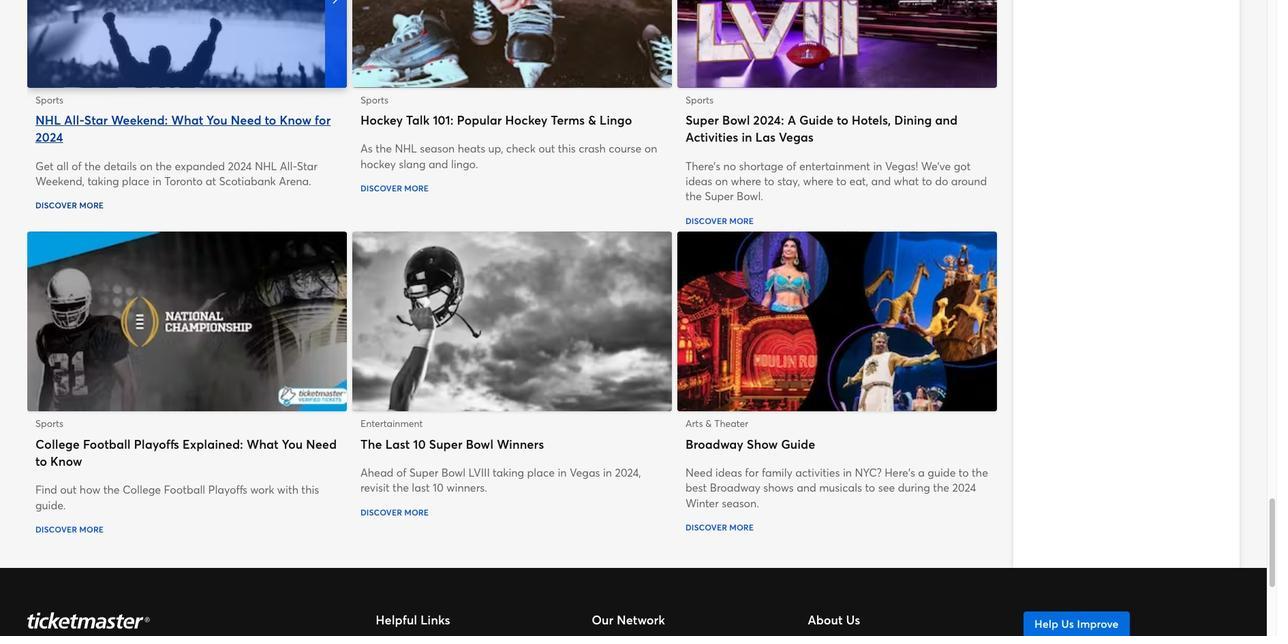 Task type: vqa. For each thing, say whether or not it's contained in the screenshot.
middle 2024
yes



Task type: describe. For each thing, give the bounding box(es) containing it.
know for college football playoffs explained: what you need to know
[[50, 453, 82, 470]]

during
[[898, 481, 931, 495]]

a
[[919, 466, 925, 480]]

hockey
[[361, 157, 396, 171]]

on inside as the nhl season heats up, check out this crash course on hockey slang and lingo.
[[645, 141, 658, 156]]

discover for broadway show guide
[[686, 522, 728, 533]]

winter
[[686, 496, 719, 511]]

playoffs inside find out how the college football playoffs work with this guide.
[[208, 483, 247, 497]]

need inside need ideas for family activities in nyc? here's a guide to the best broadway shows and musicals to see during the 2024 winter season.
[[686, 466, 713, 480]]

nhl inside sports nhl all-star weekend: what you need to know for 2024
[[35, 112, 61, 128]]

what
[[894, 174, 919, 188]]

all
[[57, 159, 69, 173]]

sports super bowl 2024: a guide to hotels, dining and activities in las vegas
[[686, 93, 958, 145]]

weekend:
[[111, 112, 168, 128]]

a
[[788, 112, 796, 128]]

heats
[[458, 141, 486, 156]]

nhl inside as the nhl season heats up, check out this crash course on hockey slang and lingo.
[[395, 141, 417, 156]]

lviii
[[469, 466, 490, 480]]

hotels,
[[852, 112, 891, 128]]

shortage
[[740, 159, 784, 173]]

you for explained:
[[282, 436, 303, 453]]

college inside find out how the college football playoffs work with this guide.
[[123, 483, 161, 497]]

entertainment the last 10 super bowl winners
[[361, 417, 544, 453]]

sports college football playoffs explained: what you need to know
[[35, 417, 337, 470]]

sports for hockey
[[361, 93, 389, 106]]

friends & partners
[[1024, 612, 1129, 629]]

more for playoffs
[[79, 524, 104, 535]]

bowl inside entertainment the last 10 super bowl winners
[[466, 436, 494, 453]]

the
[[361, 436, 382, 453]]

eat,
[[850, 174, 869, 188]]

we've
[[922, 159, 951, 173]]

all- inside the 'get all of the details on the expanded 2024 nhl all-star weekend, taking place in toronto at scotiabank arena.'
[[280, 159, 297, 173]]

partners
[[1081, 612, 1129, 629]]

weekend,
[[35, 174, 85, 188]]

1 where from the left
[[731, 174, 762, 188]]

there's
[[686, 159, 721, 173]]

more for broadway
[[730, 522, 754, 533]]

lingo.
[[451, 157, 478, 171]]

ahead
[[361, 466, 394, 480]]

on inside there's no shortage of entertainment in vegas! we've got ideas on where to stay, where to eat, and what to do around the super bowl.
[[716, 174, 728, 188]]

sports nhl all-star weekend: what you need to know for 2024
[[35, 93, 331, 145]]

las
[[756, 129, 776, 145]]

super inside entertainment the last 10 super bowl winners
[[429, 436, 463, 453]]

bowl inside "ahead of super bowl lviii taking place in vegas in 2024, revisit the last 10 winners."
[[442, 466, 466, 480]]

helpful
[[376, 612, 417, 629]]

slang
[[399, 157, 426, 171]]

taking inside the 'get all of the details on the expanded 2024 nhl all-star weekend, taking place in toronto at scotiabank arena.'
[[88, 174, 119, 188]]

terms
[[551, 112, 585, 128]]

sports hockey talk 101: popular hockey terms & lingo
[[361, 93, 632, 128]]

about us
[[808, 612, 861, 629]]

lingo
[[600, 112, 632, 128]]

activities
[[796, 466, 840, 480]]

what for weekend:
[[171, 112, 203, 128]]

our network
[[592, 612, 665, 629]]

the inside as the nhl season heats up, check out this crash course on hockey slang and lingo.
[[376, 141, 392, 156]]

find
[[35, 483, 57, 497]]

the up toronto on the left of page
[[156, 159, 172, 173]]

football inside find out how the college football playoffs work with this guide.
[[164, 483, 205, 497]]

the right guide
[[972, 466, 989, 480]]

work
[[250, 483, 274, 497]]

last
[[386, 436, 410, 453]]

details
[[104, 159, 137, 173]]

place inside the 'get all of the details on the expanded 2024 nhl all-star weekend, taking place in toronto at scotiabank arena.'
[[122, 174, 150, 188]]

out inside find out how the college football playoffs work with this guide.
[[60, 483, 77, 497]]

of inside the 'get all of the details on the expanded 2024 nhl all-star weekend, taking place in toronto at scotiabank arena.'
[[72, 159, 82, 173]]

vegas inside sports super bowl 2024: a guide to hotels, dining and activities in las vegas
[[779, 129, 814, 145]]

10 inside entertainment the last 10 super bowl winners
[[413, 436, 426, 453]]

guide for a
[[800, 112, 834, 128]]

popular
[[457, 112, 502, 128]]

find out how the college football playoffs work with this guide.
[[35, 483, 319, 512]]

do
[[936, 174, 949, 188]]

get all of the details on the expanded 2024 nhl all-star weekend, taking place in toronto at scotiabank arena.
[[35, 159, 318, 188]]

need for nhl all-star weekend: what you need to know for 2024
[[231, 112, 262, 128]]

10 inside "ahead of super bowl lviii taking place in vegas in 2024, revisit the last 10 winners."
[[433, 481, 444, 495]]

no
[[724, 159, 737, 173]]

of inside "ahead of super bowl lviii taking place in vegas in 2024, revisit the last 10 winners."
[[397, 466, 407, 480]]

up,
[[489, 141, 504, 156]]

this inside find out how the college football playoffs work with this guide.
[[302, 483, 319, 497]]

all- inside sports nhl all-star weekend: what you need to know for 2024
[[64, 112, 84, 128]]

star inside the 'get all of the details on the expanded 2024 nhl all-star weekend, taking place in toronto at scotiabank arena.'
[[297, 159, 318, 173]]

in inside the 'get all of the details on the expanded 2024 nhl all-star weekend, taking place in toronto at scotiabank arena.'
[[153, 174, 162, 188]]

discover for college football playoffs explained: what you need to know
[[35, 524, 77, 535]]

dining
[[895, 112, 932, 128]]

here's
[[885, 466, 916, 480]]

football inside sports college football playoffs explained: what you need to know
[[83, 436, 131, 453]]

2 where from the left
[[804, 174, 834, 188]]

on inside the 'get all of the details on the expanded 2024 nhl all-star weekend, taking place in toronto at scotiabank arena.'
[[140, 159, 153, 173]]

theater
[[715, 417, 749, 430]]

to right guide
[[959, 466, 969, 480]]

as the nhl season heats up, check out this crash course on hockey slang and lingo.
[[361, 141, 658, 171]]

sports for nhl
[[35, 93, 63, 106]]

discover more for super bowl 2024: a guide to hotels, dining and activities in las vegas
[[686, 215, 754, 226]]

1 hockey from the left
[[361, 112, 403, 128]]

around
[[952, 174, 987, 188]]

nyc?
[[855, 466, 882, 480]]

stay,
[[778, 174, 801, 188]]

best
[[686, 481, 707, 495]]

at
[[206, 174, 216, 188]]

us
[[846, 612, 861, 629]]

got
[[954, 159, 971, 173]]

get
[[35, 159, 54, 173]]

and inside sports super bowl 2024: a guide to hotels, dining and activities in las vegas
[[936, 112, 958, 128]]

explained:
[[183, 436, 243, 453]]

about
[[808, 612, 843, 629]]

season
[[420, 141, 455, 156]]

vegas!
[[886, 159, 919, 173]]

see
[[879, 481, 895, 495]]

as
[[361, 141, 373, 156]]

our
[[592, 612, 614, 629]]

arena.
[[279, 174, 312, 188]]

more for star
[[79, 200, 104, 211]]

winners
[[497, 436, 544, 453]]

need ideas for family activities in nyc? here's a guide to the best broadway shows and musicals to see during the 2024 winter season.
[[686, 466, 989, 511]]

there's no shortage of entertainment in vegas! we've got ideas on where to stay, where to eat, and what to do around the super bowl.
[[686, 159, 987, 203]]

ahead of super bowl lviii taking place in vegas in 2024, revisit the last 10 winners.
[[361, 466, 641, 495]]

taking inside "ahead of super bowl lviii taking place in vegas in 2024, revisit the last 10 winners."
[[493, 466, 524, 480]]

shows
[[764, 481, 794, 495]]

discover more for broadway show guide
[[686, 522, 754, 533]]

& for friends & partners
[[1070, 612, 1078, 629]]

discover for nhl all-star weekend: what you need to know for 2024
[[35, 200, 77, 211]]



Task type: locate. For each thing, give the bounding box(es) containing it.
playoffs
[[134, 436, 179, 453], [208, 483, 247, 497]]

& inside "sports hockey talk 101: popular hockey terms & lingo"
[[588, 112, 597, 128]]

0 horizontal spatial all-
[[64, 112, 84, 128]]

10 right last
[[413, 436, 426, 453]]

0 vertical spatial nhl
[[35, 112, 61, 128]]

activities
[[686, 129, 739, 145]]

discover more down weekend,
[[35, 200, 104, 211]]

sports up "as"
[[361, 93, 389, 106]]

and down season
[[429, 157, 448, 171]]

know up find on the left
[[50, 453, 82, 470]]

to down entertainment
[[837, 174, 847, 188]]

bowl.
[[737, 189, 764, 203]]

sports up find on the left
[[35, 417, 63, 430]]

more down slang
[[405, 183, 429, 194]]

football up how
[[83, 436, 131, 453]]

0 horizontal spatial star
[[84, 112, 108, 128]]

what up work
[[247, 436, 279, 453]]

out inside as the nhl season heats up, check out this crash course on hockey slang and lingo.
[[539, 141, 555, 156]]

vegas left "2024,"
[[570, 466, 600, 480]]

arts & theater broadway show guide
[[686, 417, 816, 453]]

and down activities at right
[[797, 481, 817, 495]]

0 vertical spatial this
[[558, 141, 576, 156]]

1 vertical spatial taking
[[493, 466, 524, 480]]

2024,
[[615, 466, 641, 480]]

of up stay,
[[787, 159, 797, 173]]

football
[[83, 436, 131, 453], [164, 483, 205, 497]]

network
[[617, 612, 665, 629]]

where
[[731, 174, 762, 188], [804, 174, 834, 188]]

college inside sports college football playoffs explained: what you need to know
[[35, 436, 80, 453]]

0 horizontal spatial football
[[83, 436, 131, 453]]

ideas inside need ideas for family activities in nyc? here's a guide to the best broadway shows and musicals to see during the 2024 winter season.
[[716, 466, 742, 480]]

the up hockey
[[376, 141, 392, 156]]

1 vertical spatial ideas
[[716, 466, 742, 480]]

playoffs left explained:
[[134, 436, 179, 453]]

all- up arena. at the left
[[280, 159, 297, 173]]

0 vertical spatial playoffs
[[134, 436, 179, 453]]

ideas down there's
[[686, 174, 713, 188]]

1 horizontal spatial football
[[164, 483, 205, 497]]

sports for college
[[35, 417, 63, 430]]

discover more down bowl. at right
[[686, 215, 754, 226]]

bowl up activities
[[723, 112, 750, 128]]

guide inside sports super bowl 2024: a guide to hotels, dining and activities in las vegas
[[800, 112, 834, 128]]

1 vertical spatial this
[[302, 483, 319, 497]]

1 vertical spatial 2024
[[228, 159, 252, 173]]

discover down there's
[[686, 215, 728, 226]]

10 right last on the bottom of page
[[433, 481, 444, 495]]

2024 inside sports nhl all-star weekend: what you need to know for 2024
[[35, 129, 63, 145]]

1 vertical spatial vegas
[[570, 466, 600, 480]]

for inside need ideas for family activities in nyc? here's a guide to the best broadway shows and musicals to see during the 2024 winter season.
[[745, 466, 759, 480]]

sports inside sports nhl all-star weekend: what you need to know for 2024
[[35, 93, 63, 106]]

1 vertical spatial playoffs
[[208, 483, 247, 497]]

2 vertical spatial bowl
[[442, 466, 466, 480]]

you up expanded on the left
[[207, 112, 228, 128]]

sports inside sports college football playoffs explained: what you need to know
[[35, 417, 63, 430]]

friends
[[1024, 612, 1066, 629]]

0 horizontal spatial need
[[231, 112, 262, 128]]

arts
[[686, 417, 703, 430]]

sports
[[35, 93, 63, 106], [361, 93, 389, 106], [686, 93, 714, 106], [35, 417, 63, 430]]

2 horizontal spatial &
[[1070, 612, 1078, 629]]

hockey
[[361, 112, 403, 128], [505, 112, 548, 128]]

entertainment
[[800, 159, 871, 173]]

in
[[742, 129, 753, 145], [874, 159, 883, 173], [153, 174, 162, 188], [558, 466, 567, 480], [603, 466, 612, 480], [843, 466, 852, 480]]

0 vertical spatial on
[[645, 141, 658, 156]]

0 horizontal spatial what
[[171, 112, 203, 128]]

sports up "get"
[[35, 93, 63, 106]]

0 horizontal spatial ideas
[[686, 174, 713, 188]]

to down nyc?
[[866, 481, 876, 495]]

ideas up season.
[[716, 466, 742, 480]]

broadway inside need ideas for family activities in nyc? here's a guide to the best broadway shows and musicals to see during the 2024 winter season.
[[710, 481, 761, 495]]

2024:
[[754, 112, 785, 128]]

0 horizontal spatial hockey
[[361, 112, 403, 128]]

1 horizontal spatial where
[[804, 174, 834, 188]]

more down last on the bottom of page
[[405, 507, 429, 518]]

course
[[609, 141, 642, 156]]

0 vertical spatial what
[[171, 112, 203, 128]]

discover down guide.
[[35, 524, 77, 535]]

the
[[376, 141, 392, 156], [85, 159, 101, 173], [156, 159, 172, 173], [686, 189, 702, 203], [972, 466, 989, 480], [393, 481, 409, 495], [934, 481, 950, 495], [103, 483, 120, 497]]

0 vertical spatial place
[[122, 174, 150, 188]]

of right all on the left top of the page
[[72, 159, 82, 173]]

2024 up "get"
[[35, 129, 63, 145]]

2 vertical spatial nhl
[[255, 159, 277, 173]]

discover for super bowl 2024: a guide to hotels, dining and activities in las vegas
[[686, 215, 728, 226]]

2 hockey from the left
[[505, 112, 548, 128]]

1 horizontal spatial 10
[[433, 481, 444, 495]]

helpful links
[[376, 612, 450, 629]]

vegas
[[779, 129, 814, 145], [570, 466, 600, 480]]

on down no
[[716, 174, 728, 188]]

need
[[231, 112, 262, 128], [306, 436, 337, 453], [686, 466, 713, 480]]

0 vertical spatial star
[[84, 112, 108, 128]]

broadway up season.
[[710, 481, 761, 495]]

1 vertical spatial star
[[297, 159, 318, 173]]

sports inside sports super bowl 2024: a guide to hotels, dining and activities in las vegas
[[686, 93, 714, 106]]

ideas
[[686, 174, 713, 188], [716, 466, 742, 480]]

bowl up the lviii
[[466, 436, 494, 453]]

toronto
[[164, 174, 203, 188]]

how
[[80, 483, 101, 497]]

to inside sports college football playoffs explained: what you need to know
[[35, 453, 47, 470]]

of inside there's no shortage of entertainment in vegas! we've got ideas on where to stay, where to eat, and what to do around the super bowl.
[[787, 159, 797, 173]]

& right friends
[[1070, 612, 1078, 629]]

discover more down guide.
[[35, 524, 104, 535]]

2 horizontal spatial nhl
[[395, 141, 417, 156]]

to
[[265, 112, 276, 128], [837, 112, 849, 128], [765, 174, 775, 188], [837, 174, 847, 188], [922, 174, 933, 188], [35, 453, 47, 470], [959, 466, 969, 480], [866, 481, 876, 495]]

playoffs left work
[[208, 483, 247, 497]]

to inside sports super bowl 2024: a guide to hotels, dining and activities in las vegas
[[837, 112, 849, 128]]

in inside sports super bowl 2024: a guide to hotels, dining and activities in las vegas
[[742, 129, 753, 145]]

0 vertical spatial vegas
[[779, 129, 814, 145]]

you for weekend:
[[207, 112, 228, 128]]

football down sports college football playoffs explained: what you need to know
[[164, 483, 205, 497]]

know inside sports college football playoffs explained: what you need to know
[[50, 453, 82, 470]]

1 horizontal spatial what
[[247, 436, 279, 453]]

the down there's
[[686, 189, 702, 203]]

nhl up "get"
[[35, 112, 61, 128]]

1 vertical spatial what
[[247, 436, 279, 453]]

2024 down guide
[[953, 481, 977, 495]]

0 vertical spatial 10
[[413, 436, 426, 453]]

more for 10
[[405, 507, 429, 518]]

need left the at the left bottom
[[306, 436, 337, 453]]

more down bowl. at right
[[730, 215, 754, 226]]

expanded
[[175, 159, 225, 173]]

you inside sports nhl all-star weekend: what you need to know for 2024
[[207, 112, 228, 128]]

to inside sports nhl all-star weekend: what you need to know for 2024
[[265, 112, 276, 128]]

discover down hockey
[[361, 183, 402, 194]]

what up expanded on the left
[[171, 112, 203, 128]]

to left hotels,
[[837, 112, 849, 128]]

you inside sports college football playoffs explained: what you need to know
[[282, 436, 303, 453]]

0 horizontal spatial 2024
[[35, 129, 63, 145]]

discover down revisit
[[361, 507, 402, 518]]

crash
[[579, 141, 606, 156]]

2 vertical spatial &
[[1070, 612, 1078, 629]]

0 horizontal spatial out
[[60, 483, 77, 497]]

and
[[936, 112, 958, 128], [429, 157, 448, 171], [872, 174, 891, 188], [797, 481, 817, 495]]

1 horizontal spatial &
[[706, 417, 712, 430]]

this left crash
[[558, 141, 576, 156]]

1 vertical spatial place
[[527, 466, 555, 480]]

super left bowl. at right
[[705, 189, 734, 203]]

scotiabank
[[219, 174, 276, 188]]

0 horizontal spatial of
[[72, 159, 82, 173]]

and right eat,
[[872, 174, 891, 188]]

links
[[421, 612, 450, 629]]

0 vertical spatial all-
[[64, 112, 84, 128]]

1 horizontal spatial place
[[527, 466, 555, 480]]

the down guide
[[934, 481, 950, 495]]

the inside there's no shortage of entertainment in vegas! we've got ideas on where to stay, where to eat, and what to do around the super bowl.
[[686, 189, 702, 203]]

sports inside "sports hockey talk 101: popular hockey terms & lingo"
[[361, 93, 389, 106]]

know for nhl all-star weekend: what you need to know for 2024
[[280, 112, 312, 128]]

broadway inside arts & theater broadway show guide
[[686, 436, 744, 453]]

super
[[686, 112, 719, 128], [705, 189, 734, 203], [429, 436, 463, 453], [410, 466, 439, 480]]

of
[[72, 159, 82, 173], [787, 159, 797, 173], [397, 466, 407, 480]]

revisit
[[361, 481, 390, 495]]

out right the check
[[539, 141, 555, 156]]

the right how
[[103, 483, 120, 497]]

1 horizontal spatial star
[[297, 159, 318, 173]]

nhl up slang
[[395, 141, 417, 156]]

1 horizontal spatial hockey
[[505, 112, 548, 128]]

and inside there's no shortage of entertainment in vegas! we've got ideas on where to stay, where to eat, and what to do around the super bowl.
[[872, 174, 891, 188]]

hockey up the check
[[505, 112, 548, 128]]

super inside there's no shortage of entertainment in vegas! we've got ideas on where to stay, where to eat, and what to do around the super bowl.
[[705, 189, 734, 203]]

star inside sports nhl all-star weekend: what you need to know for 2024
[[84, 112, 108, 128]]

2 horizontal spatial 2024
[[953, 481, 977, 495]]

guide.
[[35, 498, 66, 512]]

& left lingo
[[588, 112, 597, 128]]

the left last on the bottom of page
[[393, 481, 409, 495]]

on right course
[[645, 141, 658, 156]]

family
[[762, 466, 793, 480]]

on right details
[[140, 159, 153, 173]]

0 vertical spatial for
[[315, 112, 331, 128]]

season.
[[722, 496, 760, 511]]

1 horizontal spatial all-
[[280, 159, 297, 173]]

2 horizontal spatial on
[[716, 174, 728, 188]]

need inside sports nhl all-star weekend: what you need to know for 2024
[[231, 112, 262, 128]]

taking down details
[[88, 174, 119, 188]]

0 horizontal spatial where
[[731, 174, 762, 188]]

check
[[506, 141, 536, 156]]

more down season.
[[730, 522, 754, 533]]

0 horizontal spatial &
[[588, 112, 597, 128]]

1 vertical spatial know
[[50, 453, 82, 470]]

0 horizontal spatial taking
[[88, 174, 119, 188]]

this
[[558, 141, 576, 156], [302, 483, 319, 497]]

this right with
[[302, 483, 319, 497]]

what inside sports college football playoffs explained: what you need to know
[[247, 436, 279, 453]]

0 horizontal spatial know
[[50, 453, 82, 470]]

1 horizontal spatial for
[[745, 466, 759, 480]]

entertainment
[[361, 417, 423, 430]]

1 horizontal spatial out
[[539, 141, 555, 156]]

1 vertical spatial need
[[306, 436, 337, 453]]

where down entertainment
[[804, 174, 834, 188]]

1 horizontal spatial college
[[123, 483, 161, 497]]

show
[[747, 436, 778, 453]]

playoffs inside sports college football playoffs explained: what you need to know
[[134, 436, 179, 453]]

what inside sports nhl all-star weekend: what you need to know for 2024
[[171, 112, 203, 128]]

place inside "ahead of super bowl lviii taking place in vegas in 2024, revisit the last 10 winners."
[[527, 466, 555, 480]]

guide
[[928, 466, 956, 480]]

guide up activities at right
[[781, 436, 816, 453]]

0 horizontal spatial vegas
[[570, 466, 600, 480]]

discover more down winter
[[686, 522, 754, 533]]

discover for the last 10 super bowl winners
[[361, 507, 402, 518]]

all-
[[64, 112, 84, 128], [280, 159, 297, 173]]

all- up all on the left top of the page
[[64, 112, 84, 128]]

and inside as the nhl season heats up, check out this crash course on hockey slang and lingo.
[[429, 157, 448, 171]]

need inside sports college football playoffs explained: what you need to know
[[306, 436, 337, 453]]

vegas inside "ahead of super bowl lviii taking place in vegas in 2024, revisit the last 10 winners."
[[570, 466, 600, 480]]

1 vertical spatial guide
[[781, 436, 816, 453]]

for inside sports nhl all-star weekend: what you need to know for 2024
[[315, 112, 331, 128]]

more down how
[[79, 524, 104, 535]]

winners.
[[447, 481, 488, 495]]

1 vertical spatial on
[[140, 159, 153, 173]]

super up activities
[[686, 112, 719, 128]]

0 horizontal spatial college
[[35, 436, 80, 453]]

what for explained:
[[247, 436, 279, 453]]

bowl inside sports super bowl 2024: a guide to hotels, dining and activities in las vegas
[[723, 112, 750, 128]]

1 horizontal spatial know
[[280, 112, 312, 128]]

star
[[84, 112, 108, 128], [297, 159, 318, 173]]

taking right the lviii
[[493, 466, 524, 480]]

2024 up scotiabank
[[228, 159, 252, 173]]

1 horizontal spatial 2024
[[228, 159, 252, 173]]

and inside need ideas for family activities in nyc? here's a guide to the best broadway shows and musicals to see during the 2024 winter season.
[[797, 481, 817, 495]]

sports up activities
[[686, 93, 714, 106]]

0 vertical spatial need
[[231, 112, 262, 128]]

discover more
[[361, 183, 429, 194], [35, 200, 104, 211], [686, 215, 754, 226], [361, 507, 429, 518], [686, 522, 754, 533], [35, 524, 104, 535]]

1 horizontal spatial vegas
[[779, 129, 814, 145]]

ideas inside there's no shortage of entertainment in vegas! we've got ideas on where to stay, where to eat, and what to do around the super bowl.
[[686, 174, 713, 188]]

0 vertical spatial you
[[207, 112, 228, 128]]

vegas down 'a'
[[779, 129, 814, 145]]

1 horizontal spatial nhl
[[255, 159, 277, 173]]

101:
[[433, 112, 454, 128]]

know up arena. at the left
[[280, 112, 312, 128]]

2024 inside the 'get all of the details on the expanded 2024 nhl all-star weekend, taking place in toronto at scotiabank arena.'
[[228, 159, 252, 173]]

place down winners
[[527, 466, 555, 480]]

10
[[413, 436, 426, 453], [433, 481, 444, 495]]

discover down weekend,
[[35, 200, 77, 211]]

0 horizontal spatial for
[[315, 112, 331, 128]]

0 horizontal spatial nhl
[[35, 112, 61, 128]]

broadway down theater
[[686, 436, 744, 453]]

out
[[539, 141, 555, 156], [60, 483, 77, 497]]

place down details
[[122, 174, 150, 188]]

0 vertical spatial bowl
[[723, 112, 750, 128]]

2 horizontal spatial of
[[787, 159, 797, 173]]

super right last
[[429, 436, 463, 453]]

out left how
[[60, 483, 77, 497]]

1 horizontal spatial you
[[282, 436, 303, 453]]

in inside there's no shortage of entertainment in vegas! we've got ideas on where to stay, where to eat, and what to do around the super bowl.
[[874, 159, 883, 173]]

2 horizontal spatial need
[[686, 466, 713, 480]]

1 vertical spatial bowl
[[466, 436, 494, 453]]

star up arena. at the left
[[297, 159, 318, 173]]

super inside "ahead of super bowl lviii taking place in vegas in 2024, revisit the last 10 winners."
[[410, 466, 439, 480]]

star left weekend:
[[84, 112, 108, 128]]

& right arts
[[706, 417, 712, 430]]

know inside sports nhl all-star weekend: what you need to know for 2024
[[280, 112, 312, 128]]

0 vertical spatial 2024
[[35, 129, 63, 145]]

discover
[[361, 183, 402, 194], [35, 200, 77, 211], [686, 215, 728, 226], [361, 507, 402, 518], [686, 522, 728, 533], [35, 524, 77, 535]]

0 vertical spatial &
[[588, 112, 597, 128]]

bowl up "winners."
[[442, 466, 466, 480]]

and right dining
[[936, 112, 958, 128]]

discover down winter
[[686, 522, 728, 533]]

discover for hockey talk 101: popular hockey terms & lingo
[[361, 183, 402, 194]]

talk
[[406, 112, 430, 128]]

discover more down revisit
[[361, 507, 429, 518]]

2024
[[35, 129, 63, 145], [228, 159, 252, 173], [953, 481, 977, 495]]

0 horizontal spatial on
[[140, 159, 153, 173]]

this inside as the nhl season heats up, check out this crash course on hockey slang and lingo.
[[558, 141, 576, 156]]

1 vertical spatial nhl
[[395, 141, 417, 156]]

& for arts & theater broadway show guide
[[706, 417, 712, 430]]

need up best
[[686, 466, 713, 480]]

1 vertical spatial college
[[123, 483, 161, 497]]

1 vertical spatial 10
[[433, 481, 444, 495]]

sports for super
[[686, 93, 714, 106]]

the inside "ahead of super bowl lviii taking place in vegas in 2024, revisit the last 10 winners."
[[393, 481, 409, 495]]

you
[[207, 112, 228, 128], [282, 436, 303, 453]]

college up find on the left
[[35, 436, 80, 453]]

discover more for college football playoffs explained: what you need to know
[[35, 524, 104, 535]]

1 horizontal spatial ideas
[[716, 466, 742, 480]]

discover more for the last 10 super bowl winners
[[361, 507, 429, 518]]

last
[[412, 481, 430, 495]]

with
[[277, 483, 299, 497]]

0 horizontal spatial place
[[122, 174, 150, 188]]

the left details
[[85, 159, 101, 173]]

place
[[122, 174, 150, 188], [527, 466, 555, 480]]

discover more down hockey
[[361, 183, 429, 194]]

super inside sports super bowl 2024: a guide to hotels, dining and activities in las vegas
[[686, 112, 719, 128]]

guide inside arts & theater broadway show guide
[[781, 436, 816, 453]]

what
[[171, 112, 203, 128], [247, 436, 279, 453]]

2024 inside need ideas for family activities in nyc? here's a guide to the best broadway shows and musicals to see during the 2024 winter season.
[[953, 481, 977, 495]]

0 vertical spatial out
[[539, 141, 555, 156]]

where up bowl. at right
[[731, 174, 762, 188]]

need up scotiabank
[[231, 112, 262, 128]]

nhl inside the 'get all of the details on the expanded 2024 nhl all-star weekend, taking place in toronto at scotiabank arena.'
[[255, 159, 277, 173]]

know
[[280, 112, 312, 128], [50, 453, 82, 470]]

more for 101:
[[405, 183, 429, 194]]

to up find on the left
[[35, 453, 47, 470]]

of right ahead
[[397, 466, 407, 480]]

0 vertical spatial college
[[35, 436, 80, 453]]

0 vertical spatial ideas
[[686, 174, 713, 188]]

the inside find out how the college football playoffs work with this guide.
[[103, 483, 120, 497]]

discover more for hockey talk 101: popular hockey terms & lingo
[[361, 183, 429, 194]]

to down shortage
[[765, 174, 775, 188]]

0 horizontal spatial 10
[[413, 436, 426, 453]]

musicals
[[820, 481, 863, 495]]

1 vertical spatial broadway
[[710, 481, 761, 495]]

need for college football playoffs explained: what you need to know
[[306, 436, 337, 453]]

more down weekend,
[[79, 200, 104, 211]]

&
[[588, 112, 597, 128], [706, 417, 712, 430], [1070, 612, 1078, 629]]

1 vertical spatial &
[[706, 417, 712, 430]]

0 vertical spatial know
[[280, 112, 312, 128]]

in inside need ideas for family activities in nyc? here's a guide to the best broadway shows and musicals to see during the 2024 winter season.
[[843, 466, 852, 480]]

1 vertical spatial you
[[282, 436, 303, 453]]

0 horizontal spatial this
[[302, 483, 319, 497]]

1 horizontal spatial playoffs
[[208, 483, 247, 497]]

1 horizontal spatial this
[[558, 141, 576, 156]]

guide for show
[[781, 436, 816, 453]]

1 horizontal spatial taking
[[493, 466, 524, 480]]

college
[[35, 436, 80, 453], [123, 483, 161, 497]]

super up last on the bottom of page
[[410, 466, 439, 480]]

to up scotiabank
[[265, 112, 276, 128]]

to left "do"
[[922, 174, 933, 188]]

more for 2024:
[[730, 215, 754, 226]]

0 vertical spatial guide
[[800, 112, 834, 128]]

discover more for nhl all-star weekend: what you need to know for 2024
[[35, 200, 104, 211]]

1 horizontal spatial on
[[645, 141, 658, 156]]

2 vertical spatial need
[[686, 466, 713, 480]]

2 vertical spatial 2024
[[953, 481, 977, 495]]

2 vertical spatial on
[[716, 174, 728, 188]]

0 vertical spatial broadway
[[686, 436, 744, 453]]

& inside arts & theater broadway show guide
[[706, 417, 712, 430]]

1 horizontal spatial of
[[397, 466, 407, 480]]

1 horizontal spatial need
[[306, 436, 337, 453]]



